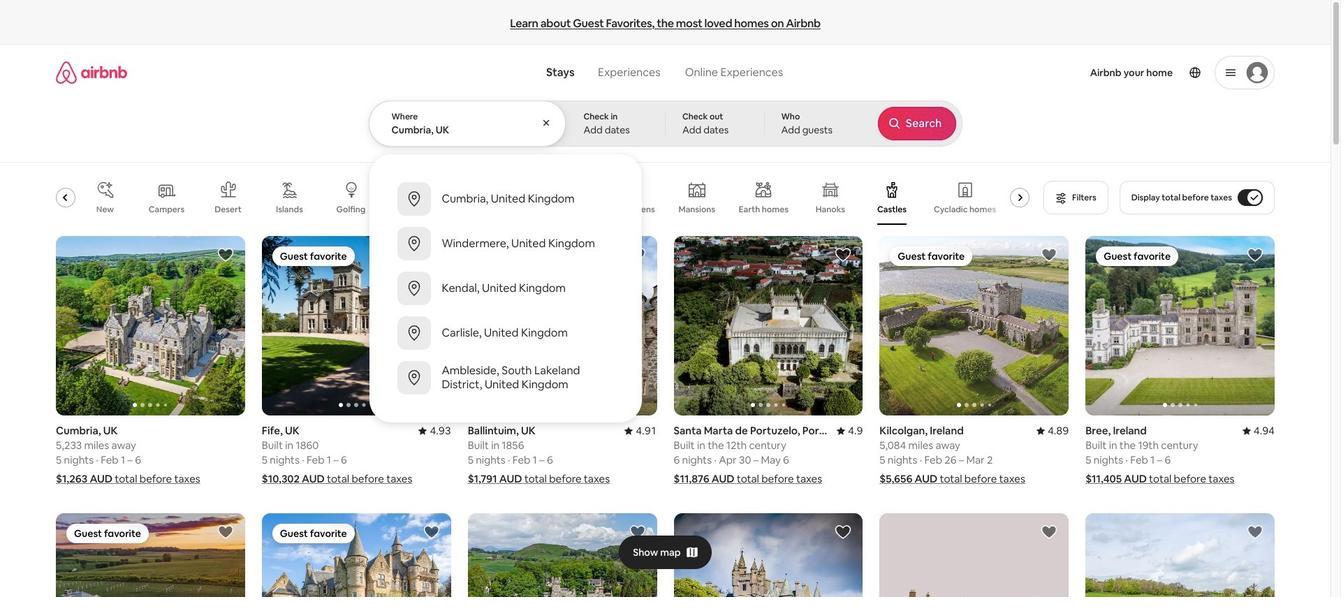 Task type: locate. For each thing, give the bounding box(es) containing it.
add to wishlist: bree, ireland image
[[1248, 247, 1264, 264]]

add to wishlist: clackmannanshire, uk image
[[423, 524, 440, 541]]

3 option from the top
[[369, 266, 642, 311]]

profile element
[[806, 45, 1276, 101]]

search suggestions list box
[[369, 166, 642, 412]]

1 horizontal spatial add to wishlist: cumbria, uk image
[[629, 524, 646, 541]]

2 option from the top
[[369, 222, 642, 266]]

1 vertical spatial add to wishlist: cumbria, uk image
[[629, 524, 646, 541]]

4.94 out of 5 average rating image
[[1243, 424, 1276, 438]]

add to wishlist: cumbria, uk image
[[217, 247, 234, 264], [629, 524, 646, 541]]

add to wishlist: cleveland, wisconsin image
[[217, 524, 234, 541]]

add to wishlist: kilcolgan, ireland image
[[1042, 247, 1058, 264]]

0 vertical spatial add to wishlist: cumbria, uk image
[[217, 247, 234, 264]]

add to wishlist: portpatrick, uk image
[[1042, 524, 1058, 541]]

group
[[0, 171, 1036, 225], [56, 236, 245, 416], [262, 236, 451, 416], [468, 236, 657, 416], [674, 236, 863, 416], [880, 236, 1259, 416], [1086, 236, 1276, 416], [56, 514, 245, 598], [262, 514, 451, 598], [468, 514, 657, 598], [674, 514, 863, 598], [880, 514, 1069, 598], [1086, 514, 1276, 598]]

option
[[369, 177, 642, 222], [369, 222, 642, 266], [369, 266, 642, 311], [369, 311, 642, 356], [369, 356, 642, 400]]

add to wishlist: dalston, uk image
[[1248, 524, 1264, 541]]

add to wishlist: angus, uk image
[[835, 524, 852, 541]]

tab panel
[[369, 101, 963, 423]]

what can we help you find? tab list
[[535, 57, 673, 88]]

5 option from the top
[[369, 356, 642, 400]]

add to wishlist: fife, uk image
[[423, 247, 440, 264]]

0 horizontal spatial add to wishlist: cumbria, uk image
[[217, 247, 234, 264]]

None search field
[[369, 45, 963, 423]]

Search destinations search field
[[392, 124, 544, 136]]

4 option from the top
[[369, 311, 642, 356]]



Task type: vqa. For each thing, say whether or not it's contained in the screenshot.
500 km
no



Task type: describe. For each thing, give the bounding box(es) containing it.
1 option from the top
[[369, 177, 642, 222]]

add to wishlist: ballintuim, uk image
[[629, 247, 646, 264]]

4.89 out of 5 average rating image
[[1037, 424, 1069, 438]]

4.9 out of 5 average rating image
[[837, 424, 863, 438]]

4.91 out of 5 average rating image
[[625, 424, 657, 438]]

add to wishlist: santa marta de portuzelo, portugal image
[[835, 247, 852, 264]]

4.93 out of 5 average rating image
[[419, 424, 451, 438]]



